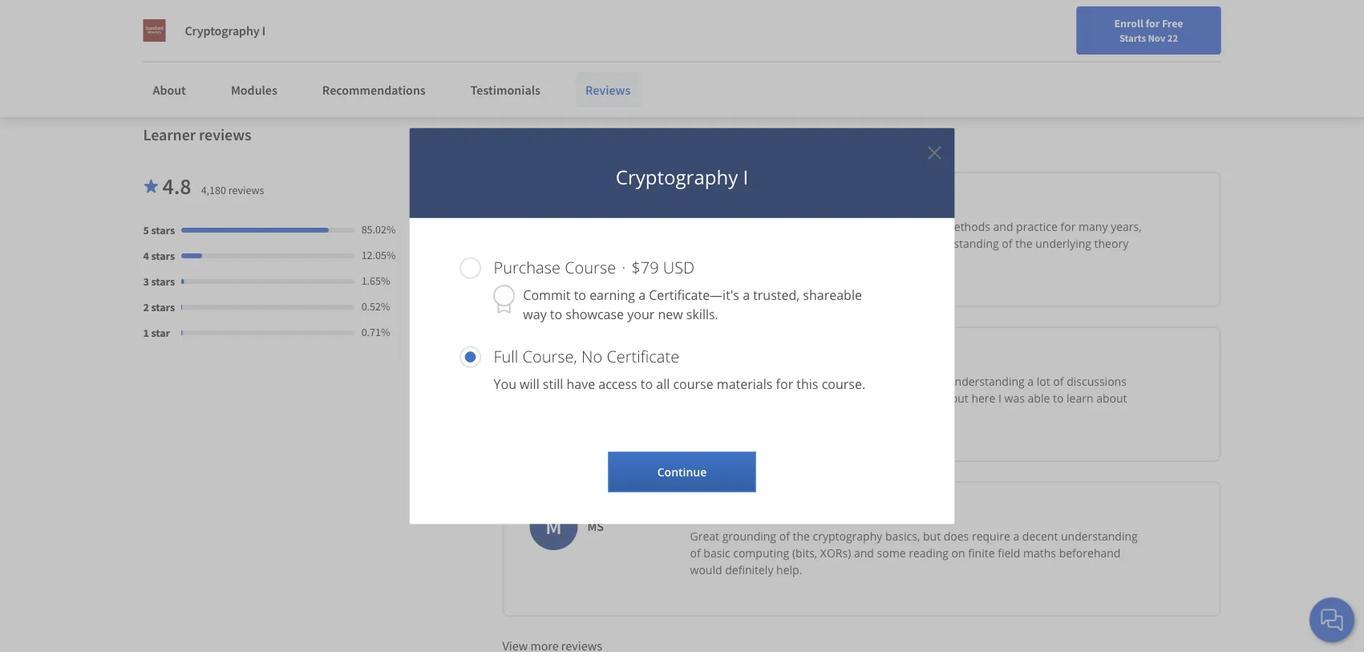 Task type: locate. For each thing, give the bounding box(es) containing it.
$79
[[632, 256, 659, 278]]

course. left as
[[822, 375, 866, 392]]

m
[[546, 513, 562, 541]]

this
[[711, 236, 730, 251], [797, 375, 819, 392]]

1 vertical spatial course.
[[822, 375, 866, 392]]

1 horizontal spatial course
[[733, 236, 768, 251]]

reviews right '4,180'
[[228, 183, 264, 198]]

0 vertical spatial basic
[[854, 374, 881, 389]]

0 horizontal spatial this
[[711, 236, 730, 251]]

of right lot
[[1054, 374, 1064, 389]]

stars
[[151, 223, 175, 238], [151, 249, 175, 263], [151, 275, 175, 289], [151, 300, 175, 315]]

basics,
[[886, 529, 921, 544]]

0 vertical spatial understanding
[[923, 236, 999, 251]]

0 vertical spatial cryptography i
[[185, 22, 266, 39]]

1 vertical spatial basic
[[704, 546, 731, 561]]

3 down 4
[[143, 275, 149, 289]]

1 vertical spatial this
[[797, 375, 819, 392]]

but inside excellent course. i've worked with cryptographic methods and practice for many years, but this course provided me with a stronger understanding of the underlying theory than i'd had before.
[[690, 236, 708, 251]]

cryptography i up modules
[[185, 22, 266, 39]]

i inside fp really interesting, provides the basic grounds for understanding a lot of discussions out there. wikipedia can be useful as a reference, but here i was able to learn about semantic security etc.
[[999, 391, 1002, 406]]

was
[[1005, 391, 1025, 406]]

2 vertical spatial understanding
[[1061, 529, 1138, 544]]

0 vertical spatial reviews
[[199, 125, 252, 145]]

1 vertical spatial with
[[841, 236, 863, 251]]

0 vertical spatial cryptography
[[185, 22, 260, 39]]

understanding up here
[[948, 374, 1025, 389]]

the down practice
[[1016, 236, 1033, 251]]

require
[[972, 529, 1011, 544]]

i up modules
[[262, 22, 266, 39]]

0 vertical spatial with
[[844, 219, 866, 235]]

1 vertical spatial but
[[951, 391, 969, 406]]

with
[[844, 219, 866, 235], [841, 236, 863, 251]]

earning
[[590, 286, 635, 303]]

to left all
[[641, 375, 653, 392]]

lot
[[1037, 374, 1051, 389]]

2016
[[821, 194, 843, 208]]

2 stars from the top
[[151, 249, 175, 263]]

0 vertical spatial but
[[690, 236, 708, 251]]

way
[[523, 305, 547, 323]]

0 horizontal spatial basic
[[704, 546, 731, 561]]

1 vertical spatial cryptography i
[[616, 164, 749, 190]]

but
[[690, 236, 708, 251], [951, 391, 969, 406], [923, 529, 941, 544]]

and left practice
[[994, 219, 1014, 235]]

this inside full course, no certificate you will still have access to all course materials for this course.
[[797, 375, 819, 392]]

1 vertical spatial course
[[674, 375, 714, 392]]

the up (bits,
[[793, 529, 810, 544]]

understanding inside excellent course. i've worked with cryptographic methods and practice for many years, but this course provided me with a stronger understanding of the underlying theory than i'd had before.
[[923, 236, 999, 251]]

for up reference,
[[930, 374, 945, 389]]

12.05%
[[362, 248, 396, 263]]

5
[[706, 194, 712, 208], [143, 223, 149, 238]]

skills.
[[687, 305, 719, 323]]

certificate—it's
[[649, 286, 740, 303]]

1 horizontal spatial i
[[743, 164, 749, 190]]

to inside full course, no certificate you will still have access to all course materials for this course.
[[641, 375, 653, 392]]

1 horizontal spatial and
[[994, 219, 1014, 235]]

to up showcase at the top of the page
[[574, 286, 586, 303]]

a up field
[[1014, 529, 1020, 544]]

5 up 4
[[143, 223, 149, 238]]

decent
[[1023, 529, 1059, 544]]

security
[[741, 408, 782, 423]]

stars for 2 stars
[[151, 300, 175, 315]]

1 horizontal spatial the
[[834, 374, 851, 389]]

0 horizontal spatial course.
[[740, 219, 778, 235]]

1 vertical spatial reviews
[[228, 183, 264, 198]]

reviews link
[[576, 72, 641, 108]]

for left the can
[[776, 375, 794, 392]]

materials
[[717, 375, 773, 392]]

understanding up beforehand
[[1061, 529, 1138, 544]]

basic inside fp really interesting, provides the basic grounds for understanding a lot of discussions out there. wikipedia can be useful as a reference, but here i was able to learn about semantic security etc.
[[854, 374, 881, 389]]

maths
[[1024, 546, 1057, 561]]

1 vertical spatial cryptography
[[616, 164, 738, 190]]

recommendations
[[322, 82, 426, 98]]

0 vertical spatial 5
[[706, 194, 712, 208]]

here
[[972, 391, 996, 406]]

0 vertical spatial the
[[1016, 236, 1033, 251]]

understanding
[[923, 236, 999, 251], [948, 374, 1025, 389], [1061, 529, 1138, 544]]

continue
[[658, 465, 707, 480]]

3 right the showing
[[552, 125, 558, 141]]

of inside excellent course. i've worked with cryptographic methods and practice for many years, but this course provided me with a stronger understanding of the underlying theory than i'd had before.
[[1002, 236, 1013, 251]]

worked
[[802, 219, 841, 235]]

1 vertical spatial 3
[[143, 275, 149, 289]]

understanding inside the ms great grounding of the cryptography basics, but does require a decent understanding of basic computing (bits, xors) and some reading on finite field maths beforehand would definitely help.
[[1061, 529, 1138, 544]]

and down cryptography
[[854, 546, 874, 561]]

shareable
[[803, 286, 862, 303]]

course inside full course, no certificate you will still have access to all course materials for this course.
[[674, 375, 714, 392]]

for inside enroll for free starts nov 22
[[1146, 16, 1160, 30]]

1 vertical spatial on
[[952, 546, 966, 561]]

free
[[1162, 16, 1184, 30]]

some
[[877, 546, 906, 561]]

finite
[[969, 546, 995, 561]]

this up i'd at the top
[[711, 236, 730, 251]]

the inside fp really interesting, provides the basic grounds for understanding a lot of discussions out there. wikipedia can be useful as a reference, but here i was able to learn about semantic security etc.
[[834, 374, 851, 389]]

basic up would
[[704, 546, 731, 561]]

the inside the ms great grounding of the cryptography basics, but does require a decent understanding of basic computing (bits, xors) and some reading on finite field maths beforehand would definitely help.
[[793, 529, 810, 544]]

0 horizontal spatial the
[[793, 529, 810, 544]]

2 horizontal spatial the
[[1016, 236, 1033, 251]]

2
[[143, 300, 149, 315]]

a
[[866, 236, 872, 251], [639, 286, 646, 303], [743, 286, 750, 303], [1028, 374, 1034, 389], [886, 391, 892, 406], [1014, 529, 1020, 544]]

3 stars
[[143, 275, 175, 289]]

but left here
[[951, 391, 969, 406]]

understanding down methods
[[923, 236, 999, 251]]

0 vertical spatial course.
[[740, 219, 778, 235]]

2 vertical spatial but
[[923, 529, 941, 544]]

wikipedia
[[745, 391, 796, 406]]

able
[[1028, 391, 1051, 406]]

cryptography up modules link
[[185, 22, 260, 39]]

course. down "reviewed"
[[740, 219, 778, 235]]

xors)
[[821, 546, 852, 561]]

stronger
[[875, 236, 920, 251]]

for inside fp really interesting, provides the basic grounds for understanding a lot of discussions out there. wikipedia can be useful as a reference, but here i was able to learn about semantic security etc.
[[930, 374, 945, 389]]

i left was
[[999, 391, 1002, 406]]

✕
[[928, 139, 942, 165]]

cryptography
[[185, 22, 260, 39], [616, 164, 738, 190]]

methods
[[944, 219, 991, 235]]

i up "reviewed"
[[743, 164, 749, 190]]

stars for 5 stars
[[151, 223, 175, 238]]

theory
[[1095, 236, 1129, 251]]

provided
[[771, 236, 818, 251]]

stars up 2 stars
[[151, 275, 175, 289]]

0 vertical spatial 3
[[552, 125, 558, 141]]

1 horizontal spatial cryptography i
[[616, 164, 749, 190]]

✕ button
[[928, 139, 942, 165]]

useful
[[836, 391, 869, 406]]

None search field
[[229, 10, 614, 42]]

0 vertical spatial this
[[711, 236, 730, 251]]

on left dec
[[776, 194, 788, 208]]

of left underlying
[[1002, 236, 1013, 251]]

excellent
[[690, 219, 737, 235]]

for
[[1146, 16, 1160, 30], [1061, 219, 1076, 235], [930, 374, 945, 389], [776, 375, 794, 392]]

3 stars from the top
[[151, 275, 175, 289]]

1 vertical spatial the
[[834, 374, 851, 389]]

trusted,
[[754, 286, 800, 303]]

1 horizontal spatial but
[[923, 529, 941, 544]]

stars up the 4 stars
[[151, 223, 175, 238]]

0 vertical spatial and
[[994, 219, 1014, 235]]

the
[[1016, 236, 1033, 251], [834, 374, 851, 389], [793, 529, 810, 544]]

0 horizontal spatial but
[[690, 236, 708, 251]]

stars for 3 stars
[[151, 275, 175, 289]]

stars right 4
[[151, 249, 175, 263]]

there.
[[711, 391, 742, 406]]

certificate
[[607, 345, 680, 367]]

3
[[552, 125, 558, 141], [143, 275, 149, 289]]

learner reviews
[[143, 125, 252, 145]]

chat with us image
[[1320, 607, 1346, 633]]

reviewed
[[728, 194, 774, 208]]

to right able
[[1053, 391, 1064, 406]]

0 vertical spatial course
[[733, 236, 768, 251]]

1 vertical spatial and
[[854, 546, 874, 561]]

reviewed on dec 8, 2016
[[728, 194, 843, 208]]

1 vertical spatial 5
[[143, 223, 149, 238]]

for up nov
[[1146, 16, 1160, 30]]

4 stars from the top
[[151, 300, 175, 315]]

for up underlying
[[1061, 219, 1076, 235]]

2 horizontal spatial but
[[951, 391, 969, 406]]

help.
[[777, 563, 803, 578]]

1 horizontal spatial basic
[[854, 374, 881, 389]]

but up reading
[[923, 529, 941, 544]]

course up had
[[733, 236, 768, 251]]

be
[[820, 391, 834, 406]]

with right worked
[[844, 219, 866, 235]]

1 horizontal spatial 5
[[706, 194, 712, 208]]

no
[[582, 345, 603, 367]]

a left lot
[[1028, 374, 1034, 389]]

i
[[262, 22, 266, 39], [743, 164, 749, 190], [999, 391, 1002, 406]]

reviews down modules
[[199, 125, 252, 145]]

2 stars
[[143, 300, 175, 315]]

cryptographic
[[869, 219, 941, 235]]

full
[[494, 345, 519, 367]]

but up than
[[690, 236, 708, 251]]

the for m
[[793, 529, 810, 544]]

1
[[143, 326, 149, 340]]

2 horizontal spatial i
[[999, 391, 1002, 406]]

course right all
[[674, 375, 714, 392]]

0 horizontal spatial 5
[[143, 223, 149, 238]]

0 horizontal spatial and
[[854, 546, 874, 561]]

1 vertical spatial understanding
[[948, 374, 1025, 389]]

8,
[[810, 194, 819, 208]]

0 horizontal spatial i
[[262, 22, 266, 39]]

stars for 4 stars
[[151, 249, 175, 263]]

1 horizontal spatial 3
[[552, 125, 558, 141]]

definitely
[[725, 563, 774, 578]]

2 vertical spatial i
[[999, 391, 1002, 406]]

0 horizontal spatial course
[[674, 375, 714, 392]]

all
[[657, 375, 670, 392]]

0 horizontal spatial on
[[776, 194, 788, 208]]

cryptography i
[[185, 22, 266, 39], [616, 164, 749, 190]]

4180
[[574, 125, 600, 141]]

cryptography up excellent
[[616, 164, 738, 190]]

stars right 2
[[151, 300, 175, 315]]

1 horizontal spatial on
[[952, 546, 966, 561]]

2 vertical spatial the
[[793, 529, 810, 544]]

course. inside full course, no certificate you will still have access to all course materials for this course.
[[822, 375, 866, 392]]

1 horizontal spatial course.
[[822, 375, 866, 392]]

with right 'me'
[[841, 236, 863, 251]]

1 vertical spatial i
[[743, 164, 749, 190]]

cryptography i up excellent
[[616, 164, 749, 190]]

the up useful
[[834, 374, 851, 389]]

showing
[[503, 125, 549, 141]]

understanding inside fp really interesting, provides the basic grounds for understanding a lot of discussions out there. wikipedia can be useful as a reference, but here i was able to learn about semantic security etc.
[[948, 374, 1025, 389]]

will
[[520, 375, 540, 392]]

1 horizontal spatial this
[[797, 375, 819, 392]]

a left stronger at top
[[866, 236, 872, 251]]

basic up as
[[854, 374, 881, 389]]

22
[[1168, 31, 1179, 44]]

0 vertical spatial on
[[776, 194, 788, 208]]

reviews
[[199, 125, 252, 145], [228, 183, 264, 198]]

this left be
[[797, 375, 819, 392]]

still
[[543, 375, 563, 392]]

on down does
[[952, 546, 966, 561]]

1 stars from the top
[[151, 223, 175, 238]]

0 horizontal spatial cryptography
[[185, 22, 260, 39]]

stanford university image
[[143, 19, 166, 42]]

5 up excellent
[[706, 194, 712, 208]]

reference,
[[895, 391, 948, 406]]

great
[[690, 529, 720, 544]]



Task type: describe. For each thing, give the bounding box(es) containing it.
the inside excellent course. i've worked with cryptographic methods and practice for many years, but this course provided me with a stronger understanding of the underlying theory than i'd had before.
[[1016, 236, 1033, 251]]

4.8
[[162, 172, 191, 200]]

reviews for 4,180 reviews
[[228, 183, 264, 198]]

before.
[[756, 253, 793, 268]]

course. inside excellent course. i've worked with cryptographic methods and practice for many years, but this course provided me with a stronger understanding of the underlying theory than i'd had before.
[[740, 219, 778, 235]]

85.02%
[[362, 223, 396, 237]]

out
[[690, 391, 708, 406]]

modules
[[231, 82, 278, 98]]

4,180
[[201, 183, 226, 198]]

a right as
[[886, 391, 892, 406]]

had
[[733, 253, 753, 268]]

continue button
[[609, 452, 756, 492]]

0 vertical spatial i
[[262, 22, 266, 39]]

and inside excellent course. i've worked with cryptographic methods and practice for many years, but this course provided me with a stronger understanding of the underlying theory than i'd had before.
[[994, 219, 1014, 235]]

0.52%
[[362, 300, 390, 314]]

1.65%
[[362, 274, 390, 288]]

dec
[[791, 194, 808, 208]]

course,
[[523, 345, 578, 367]]

than
[[690, 253, 714, 268]]

enroll
[[1115, 16, 1144, 30]]

access
[[599, 375, 638, 392]]

about
[[153, 82, 186, 98]]

for inside full course, no certificate you will still have access to all course materials for this course.
[[776, 375, 794, 392]]

ms great grounding of the cryptography basics, but does require a decent understanding of basic computing (bits, xors) and some reading on finite field maths beforehand would definitely help.
[[588, 519, 1141, 578]]

to right way
[[550, 305, 563, 323]]

but inside the ms great grounding of the cryptography basics, but does require a decent understanding of basic computing (bits, xors) and some reading on finite field maths beforehand would definitely help.
[[923, 529, 941, 544]]

nov
[[1148, 31, 1166, 44]]

a inside the ms great grounding of the cryptography basics, but does require a decent understanding of basic computing (bits, xors) and some reading on finite field maths beforehand would definitely help.
[[1014, 529, 1020, 544]]

on inside the ms great grounding of the cryptography basics, but does require a decent understanding of basic computing (bits, xors) and some reading on finite field maths beforehand would definitely help.
[[952, 546, 966, 561]]

can
[[799, 391, 817, 406]]

testimonials
[[471, 82, 541, 98]]

practice
[[1017, 219, 1058, 235]]

0 horizontal spatial 3
[[143, 275, 149, 289]]

of left 4180
[[561, 125, 572, 141]]

showcase
[[566, 305, 624, 323]]

0 horizontal spatial cryptography i
[[185, 22, 266, 39]]

field
[[998, 546, 1021, 561]]

starts
[[1120, 31, 1147, 44]]

years,
[[1111, 219, 1142, 235]]

the for f
[[834, 374, 851, 389]]

reviews
[[586, 82, 631, 98]]

4
[[143, 249, 149, 263]]

reviews for learner reviews
[[199, 125, 252, 145]]

purchase course · $79 usd
[[494, 256, 695, 278]]

to inside fp really interesting, provides the basic grounds for understanding a lot of discussions out there. wikipedia can be useful as a reference, but here i was able to learn about semantic security etc.
[[1053, 391, 1064, 406]]

5 for 5
[[706, 194, 712, 208]]

many
[[1079, 219, 1108, 235]]

provides
[[786, 374, 831, 389]]

1 horizontal spatial cryptography
[[616, 164, 738, 190]]

star
[[151, 326, 170, 340]]

about link
[[143, 72, 196, 108]]

fp really interesting, provides the basic grounds for understanding a lot of discussions out there. wikipedia can be useful as a reference, but here i was able to learn about semantic security etc.
[[588, 364, 1131, 423]]

i'd
[[717, 253, 730, 268]]

and inside the ms great grounding of the cryptography basics, but does require a decent understanding of basic computing (bits, xors) and some reading on finite field maths beforehand would definitely help.
[[854, 546, 874, 561]]

a left trusted,
[[743, 286, 750, 303]]

does
[[944, 529, 969, 544]]

computing
[[734, 546, 790, 561]]

show notifications image
[[1148, 20, 1167, 39]]

fp
[[588, 364, 602, 380]]

grounds
[[884, 374, 927, 389]]

showing 3 of 4180
[[503, 125, 600, 141]]

course inside excellent course. i've worked with cryptographic methods and practice for many years, but this course provided me with a stronger understanding of the underlying theory than i'd had before.
[[733, 236, 768, 251]]

underlying
[[1036, 236, 1092, 251]]

me
[[821, 236, 838, 251]]

enroll for free starts nov 22
[[1115, 16, 1184, 44]]

basic inside the ms great grounding of the cryptography basics, but does require a decent understanding of basic computing (bits, xors) and some reading on finite field maths beforehand would definitely help.
[[704, 546, 731, 561]]

testimonials link
[[461, 72, 550, 108]]

english
[[1057, 18, 1096, 34]]

ms
[[588, 519, 604, 535]]

for inside excellent course. i've worked with cryptographic methods and practice for many years, but this course provided me with a stronger understanding of the underlying theory than i'd had before.
[[1061, 219, 1076, 235]]

excellent course. i've worked with cryptographic methods and practice for many years, but this course provided me with a stronger understanding of the underlying theory than i'd had before.
[[690, 219, 1145, 268]]

course
[[565, 256, 616, 278]]

commit to earning a certificate—it's a trusted, shareable way to showcase your new skills.
[[523, 286, 862, 323]]

jl
[[588, 209, 600, 225]]

new
[[658, 305, 683, 323]]

a inside excellent course. i've worked with cryptographic methods and practice for many years, but this course provided me with a stronger understanding of the underlying theory than i'd had before.
[[866, 236, 872, 251]]

of up the computing
[[780, 529, 790, 544]]

a up your
[[639, 286, 646, 303]]

reading
[[909, 546, 949, 561]]

purchase
[[494, 256, 561, 278]]

your
[[628, 305, 655, 323]]

1 star
[[143, 326, 170, 340]]

discussions
[[1067, 374, 1127, 389]]

of down great
[[690, 546, 701, 561]]

english button
[[1028, 0, 1125, 52]]

·
[[622, 256, 626, 278]]

learner
[[143, 125, 196, 145]]

5 stars
[[143, 223, 175, 238]]

5 for 5 stars
[[143, 223, 149, 238]]

would
[[690, 563, 723, 578]]

commit
[[523, 286, 571, 303]]

modules link
[[221, 72, 287, 108]]

have
[[567, 375, 595, 392]]

you
[[494, 375, 517, 392]]

but inside fp really interesting, provides the basic grounds for understanding a lot of discussions out there. wikipedia can be useful as a reference, but here i was able to learn about semantic security etc.
[[951, 391, 969, 406]]

this inside excellent course. i've worked with cryptographic methods and practice for many years, but this course provided me with a stronger understanding of the underlying theory than i'd had before.
[[711, 236, 730, 251]]

of inside fp really interesting, provides the basic grounds for understanding a lot of discussions out there. wikipedia can be useful as a reference, but here i was able to learn about semantic security etc.
[[1054, 374, 1064, 389]]



Task type: vqa. For each thing, say whether or not it's contained in the screenshot.
first LIST BOX from the top of the AUTOCOMPLETE RESULTS LIST BOX
no



